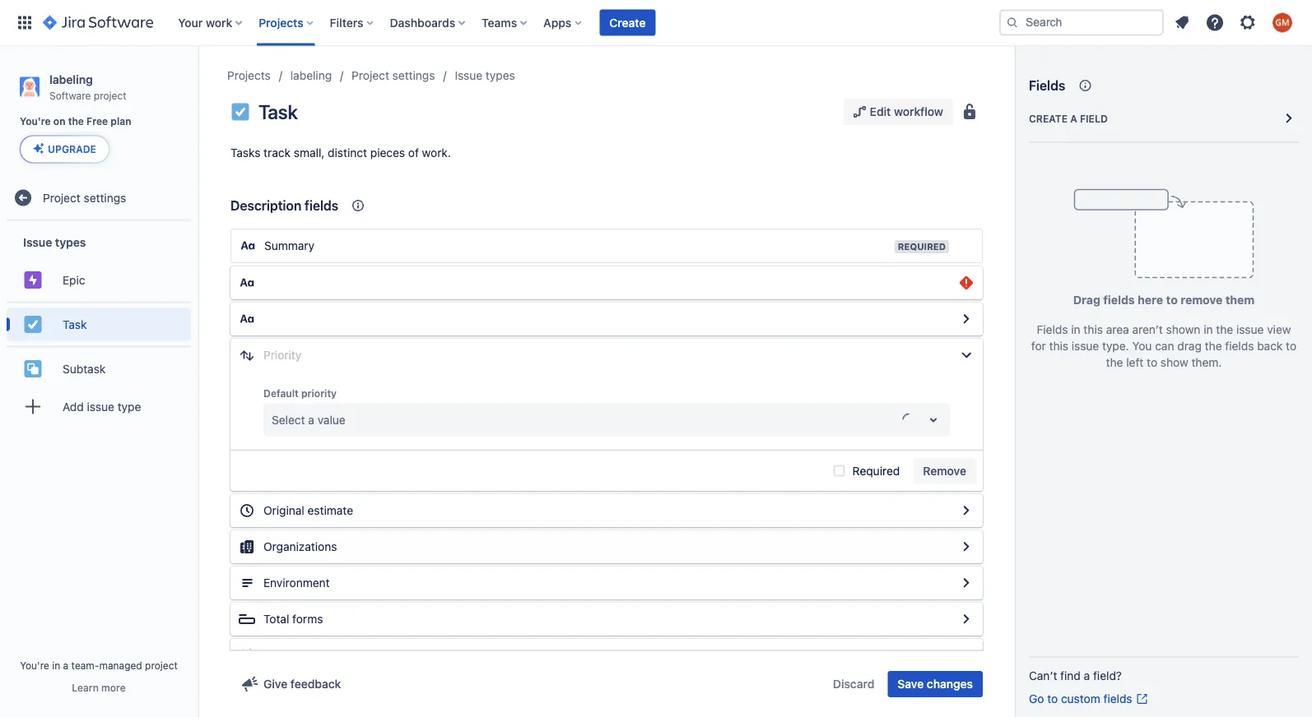 Task type: describe. For each thing, give the bounding box(es) containing it.
in for fields in this area aren't shown in the issue view for this issue type. you can drag the fields back to the left to show them.
[[1071, 323, 1081, 337]]

priority
[[301, 388, 337, 400]]

apps button
[[539, 9, 588, 36]]

estimate
[[308, 504, 353, 518]]

can
[[1155, 340, 1174, 353]]

area
[[1106, 323, 1129, 337]]

for
[[1031, 340, 1046, 353]]

to down view
[[1286, 340, 1297, 353]]

you're on the free plan
[[20, 116, 131, 127]]

back
[[1257, 340, 1283, 353]]

priority
[[263, 349, 301, 362]]

environment
[[263, 577, 330, 590]]

a left field
[[1070, 113, 1077, 124]]

fields left more information about the context fields "icon" at the top left
[[305, 198, 338, 214]]

learn
[[72, 682, 99, 694]]

go to custom fields link
[[1029, 692, 1149, 708]]

project inside labeling software project
[[94, 90, 126, 101]]

Search field
[[999, 9, 1164, 36]]

description
[[231, 198, 301, 214]]

fields inside fields in this area aren't shown in the issue view for this issue type. you can drag the fields back to the left to show them.
[[1225, 340, 1254, 353]]

changes
[[927, 678, 973, 692]]

environment button
[[231, 567, 983, 600]]

default priority
[[263, 388, 337, 400]]

drag
[[1177, 340, 1202, 353]]

go
[[1029, 693, 1044, 706]]

workflow
[[894, 105, 943, 119]]

open field configuration image for original estimate
[[957, 501, 976, 521]]

labeling software project
[[49, 72, 126, 101]]

value
[[318, 413, 346, 427]]

here
[[1138, 293, 1163, 307]]

epic
[[63, 273, 85, 287]]

projects button
[[254, 9, 320, 36]]

the right on
[[68, 116, 84, 127]]

task group
[[7, 302, 191, 346]]

total forms button
[[231, 603, 983, 636]]

projects link
[[227, 66, 271, 86]]

organizations
[[263, 540, 337, 554]]

left
[[1126, 356, 1144, 370]]

issue types for issue types "link"
[[455, 69, 515, 82]]

a left team-
[[63, 660, 69, 672]]

2 horizontal spatial in
[[1204, 323, 1213, 337]]

add issue type image
[[23, 397, 43, 417]]

issue for group containing issue types
[[23, 236, 52, 249]]

save
[[898, 678, 924, 692]]

apps
[[543, 16, 572, 29]]

fields for fields
[[1029, 78, 1065, 93]]

total forms
[[263, 613, 323, 626]]

types for group containing issue types
[[55, 236, 86, 249]]

original estimate button
[[231, 495, 983, 528]]

save changes button
[[888, 672, 983, 698]]

1 horizontal spatial project
[[352, 69, 389, 82]]

teams button
[[477, 9, 534, 36]]

remove
[[923, 464, 966, 478]]

select a value
[[272, 413, 346, 427]]

forms
[[292, 613, 323, 626]]

open field configuration image for target start
[[957, 646, 976, 666]]

view
[[1267, 323, 1291, 337]]

open field configuration image for total forms
[[957, 610, 976, 630]]

work.
[[422, 146, 451, 160]]

your work
[[178, 16, 232, 29]]

discard
[[833, 678, 875, 692]]

create for create
[[609, 16, 646, 29]]

description fields
[[231, 198, 338, 214]]

work
[[206, 16, 232, 29]]

issue for issue types "link"
[[455, 69, 483, 82]]

field
[[1080, 113, 1108, 124]]

primary element
[[10, 0, 999, 46]]

open field configuration image for organizations
[[957, 538, 976, 557]]

create a field
[[1029, 113, 1108, 124]]

notifications image
[[1172, 13, 1192, 33]]

issue types link
[[455, 66, 515, 86]]

create for create a field
[[1029, 113, 1068, 124]]

open field configuration image for environment
[[957, 574, 976, 594]]

find
[[1060, 670, 1081, 683]]

show
[[1161, 356, 1188, 370]]

type.
[[1102, 340, 1129, 353]]

search image
[[1006, 16, 1019, 29]]

go to custom fields
[[1029, 693, 1132, 706]]

issue types for group containing issue types
[[23, 236, 86, 249]]

labeling link
[[290, 66, 332, 86]]

settings image
[[1238, 13, 1258, 33]]

1 horizontal spatial project settings link
[[352, 66, 435, 86]]

managed
[[99, 660, 142, 672]]

upgrade
[[48, 144, 96, 155]]

give feedback
[[263, 678, 341, 692]]

feedback
[[291, 678, 341, 692]]

small,
[[294, 146, 325, 160]]

1 vertical spatial project settings
[[43, 191, 126, 205]]

shown
[[1166, 323, 1201, 337]]

type
[[118, 400, 141, 414]]

0 horizontal spatial this
[[1049, 340, 1069, 353]]

your work button
[[173, 9, 249, 36]]

subtask
[[63, 362, 106, 376]]

group containing issue types
[[7, 221, 191, 433]]

to right go
[[1047, 693, 1058, 706]]

target
[[263, 649, 297, 663]]

types for issue types "link"
[[486, 69, 515, 82]]

filters button
[[325, 9, 380, 36]]

create button
[[600, 9, 656, 36]]

0 vertical spatial required
[[898, 242, 946, 252]]

banner containing your work
[[0, 0, 1312, 46]]

give
[[263, 678, 288, 692]]



Task type: locate. For each thing, give the bounding box(es) containing it.
dashboards
[[390, 16, 455, 29]]

project settings down upgrade
[[43, 191, 126, 205]]

the down them
[[1216, 323, 1233, 337]]

sidebar navigation image
[[179, 66, 216, 99]]

project up plan
[[94, 90, 126, 101]]

upgrade button
[[21, 136, 109, 162]]

4 open field configuration image from the top
[[957, 646, 976, 666]]

you
[[1132, 340, 1152, 353]]

fields in this area aren't shown in the issue view for this issue type. you can drag the fields back to the left to show them.
[[1031, 323, 1297, 370]]

fields
[[305, 198, 338, 214], [1103, 293, 1135, 307], [1225, 340, 1254, 353], [1104, 693, 1132, 706]]

1 horizontal spatial this
[[1084, 323, 1103, 337]]

project settings link down upgrade
[[7, 181, 191, 214]]

a right find
[[1084, 670, 1090, 683]]

in left team-
[[52, 660, 60, 672]]

1 horizontal spatial create
[[1029, 113, 1068, 124]]

issue types
[[455, 69, 515, 82], [23, 236, 86, 249]]

plan
[[111, 116, 131, 127]]

aren't
[[1132, 323, 1163, 337]]

fields left this link will be opened in a new tab icon
[[1104, 693, 1132, 706]]

default
[[263, 388, 299, 400]]

project down upgrade button
[[43, 191, 80, 205]]

can't find a field?
[[1029, 670, 1122, 683]]

issue types up epic
[[23, 236, 86, 249]]

1 you're from the top
[[20, 116, 51, 127]]

of
[[408, 146, 419, 160]]

0 horizontal spatial issue
[[23, 236, 52, 249]]

you're
[[20, 116, 51, 127], [20, 660, 49, 672]]

free
[[87, 116, 108, 127]]

this link will be opened in a new tab image
[[1136, 693, 1149, 706]]

fields left 'back'
[[1225, 340, 1254, 353]]

1 vertical spatial issue types
[[23, 236, 86, 249]]

issue type icon image
[[231, 102, 250, 122]]

projects inside dropdown button
[[259, 16, 303, 29]]

project settings down dashboards
[[352, 69, 435, 82]]

projects for projects dropdown button
[[259, 16, 303, 29]]

create inside button
[[609, 16, 646, 29]]

fields up area
[[1103, 293, 1135, 307]]

open field configuration image up changes
[[957, 610, 976, 630]]

1 horizontal spatial project
[[145, 660, 178, 672]]

0 horizontal spatial issue types
[[23, 236, 86, 249]]

projects for projects link in the top of the page
[[227, 69, 271, 82]]

total
[[263, 613, 289, 626]]

more information about the context fields image
[[348, 196, 368, 216]]

drag fields here to remove them
[[1073, 293, 1255, 307]]

2 you're from the top
[[20, 660, 49, 672]]

create right apps dropdown button
[[609, 16, 646, 29]]

settings down dashboards
[[392, 69, 435, 82]]

1 vertical spatial types
[[55, 236, 86, 249]]

0 vertical spatial you're
[[20, 116, 51, 127]]

0 horizontal spatial project
[[43, 191, 80, 205]]

0 horizontal spatial types
[[55, 236, 86, 249]]

0 horizontal spatial project
[[94, 90, 126, 101]]

1 vertical spatial task
[[63, 318, 87, 331]]

settings down upgrade
[[84, 191, 126, 205]]

0 vertical spatial task
[[258, 100, 298, 123]]

types inside "link"
[[486, 69, 515, 82]]

this right the for
[[1049, 340, 1069, 353]]

1 horizontal spatial settings
[[392, 69, 435, 82]]

2 open field configuration image from the top
[[957, 610, 976, 630]]

your profile and settings image
[[1273, 13, 1292, 33]]

issue left type.
[[1072, 340, 1099, 353]]

3 open field configuration image from the top
[[957, 574, 976, 594]]

0 vertical spatial settings
[[392, 69, 435, 82]]

project settings
[[352, 69, 435, 82], [43, 191, 126, 205]]

help image
[[1205, 13, 1225, 33]]

to
[[1166, 293, 1178, 307], [1286, 340, 1297, 353], [1147, 356, 1158, 370], [1047, 693, 1058, 706]]

types inside group
[[55, 236, 86, 249]]

no restrictions image
[[960, 102, 980, 122]]

0 vertical spatial fields
[[1029, 78, 1065, 93]]

1 open field configuration image from the top
[[957, 310, 976, 329]]

close field configuration image
[[957, 346, 976, 366]]

them
[[1226, 293, 1255, 307]]

team-
[[71, 660, 99, 672]]

issue inside button
[[87, 400, 114, 414]]

0 horizontal spatial project settings
[[43, 191, 126, 205]]

1 vertical spatial project
[[145, 660, 178, 672]]

projects up the "labeling" link
[[259, 16, 303, 29]]

1 horizontal spatial labeling
[[290, 69, 332, 82]]

organizations button
[[231, 531, 983, 564]]

labeling inside labeling software project
[[49, 72, 93, 86]]

0 horizontal spatial labeling
[[49, 72, 93, 86]]

teams
[[482, 16, 517, 29]]

issue up epic link
[[23, 236, 52, 249]]

0 vertical spatial project
[[352, 69, 389, 82]]

2 vertical spatial issue
[[87, 400, 114, 414]]

task inside task link
[[63, 318, 87, 331]]

0 vertical spatial projects
[[259, 16, 303, 29]]

2 open field configuration image from the top
[[957, 501, 976, 521]]

open field configuration image inside original estimate button
[[957, 501, 976, 521]]

1 open field configuration image from the top
[[957, 538, 976, 557]]

subtask link
[[7, 353, 191, 386]]

remove
[[1181, 293, 1223, 307]]

custom
[[1061, 693, 1100, 706]]

project settings link down dashboards
[[352, 66, 435, 86]]

you're for you're in a team-managed project
[[20, 660, 49, 672]]

fields inside fields in this area aren't shown in the issue view for this issue type. you can drag the fields back to the left to show them.
[[1037, 323, 1068, 337]]

1 vertical spatial create
[[1029, 113, 1068, 124]]

target start
[[263, 649, 325, 663]]

the down type.
[[1106, 356, 1123, 370]]

projects up issue type icon
[[227, 69, 271, 82]]

issue
[[1237, 323, 1264, 337], [1072, 340, 1099, 353], [87, 400, 114, 414]]

1 horizontal spatial issue
[[455, 69, 483, 82]]

appswitcher icon image
[[15, 13, 35, 33]]

this
[[1084, 323, 1103, 337], [1049, 340, 1069, 353]]

labeling up software on the top
[[49, 72, 93, 86]]

add issue type
[[63, 400, 141, 414]]

original
[[263, 504, 304, 518]]

give feedback button
[[231, 672, 351, 698]]

0 vertical spatial issue
[[455, 69, 483, 82]]

labeling down projects dropdown button
[[290, 69, 332, 82]]

this left area
[[1084, 323, 1103, 337]]

issue inside "link"
[[455, 69, 483, 82]]

the
[[68, 116, 84, 127], [1216, 323, 1233, 337], [1205, 340, 1222, 353], [1106, 356, 1123, 370]]

project down filters popup button
[[352, 69, 389, 82]]

0 horizontal spatial in
[[52, 660, 60, 672]]

open field configuration image inside environment button
[[957, 574, 976, 594]]

track
[[264, 146, 291, 160]]

project
[[352, 69, 389, 82], [43, 191, 80, 205]]

1 horizontal spatial project settings
[[352, 69, 435, 82]]

1 horizontal spatial in
[[1071, 323, 1081, 337]]

1 vertical spatial issue
[[23, 236, 52, 249]]

0 vertical spatial project settings link
[[352, 66, 435, 86]]

in for you're in a team-managed project
[[52, 660, 60, 672]]

more
[[101, 682, 126, 694]]

more information about the fields image
[[1075, 76, 1095, 95]]

jira software image
[[43, 13, 153, 33], [43, 13, 153, 33]]

edit workflow
[[870, 105, 943, 119]]

0 horizontal spatial project settings link
[[7, 181, 191, 214]]

project
[[94, 90, 126, 101], [145, 660, 178, 672]]

issue types inside group
[[23, 236, 86, 249]]

1 horizontal spatial task
[[258, 100, 298, 123]]

task right issue type icon
[[258, 100, 298, 123]]

add issue type button
[[7, 390, 191, 423]]

types down primary element
[[486, 69, 515, 82]]

software
[[49, 90, 91, 101]]

them.
[[1192, 356, 1222, 370]]

open field configuration image down remove button
[[957, 538, 976, 557]]

tasks track small, distinct pieces of work.
[[231, 146, 451, 160]]

remove button
[[913, 458, 976, 484]]

open field configuration image inside total forms button
[[957, 610, 976, 630]]

task
[[258, 100, 298, 123], [63, 318, 87, 331]]

1 vertical spatial project settings link
[[7, 181, 191, 214]]

required
[[898, 242, 946, 252], [853, 464, 900, 478]]

your
[[178, 16, 203, 29]]

to right here
[[1166, 293, 1178, 307]]

epic link
[[7, 264, 191, 297]]

labeling
[[290, 69, 332, 82], [49, 72, 93, 86]]

summary
[[264, 239, 315, 253]]

open image
[[924, 410, 943, 430]]

0 vertical spatial project settings
[[352, 69, 435, 82]]

the up them.
[[1205, 340, 1222, 353]]

start
[[300, 649, 325, 663]]

issue inside group
[[23, 236, 52, 249]]

issue up 'back'
[[1237, 323, 1264, 337]]

project right managed
[[145, 660, 178, 672]]

1 vertical spatial required
[[853, 464, 900, 478]]

save changes
[[898, 678, 973, 692]]

1 vertical spatial this
[[1049, 340, 1069, 353]]

a
[[1070, 113, 1077, 124], [308, 413, 314, 427], [63, 660, 69, 672], [1084, 670, 1090, 683]]

in right shown
[[1204, 323, 1213, 337]]

0 vertical spatial open field configuration image
[[957, 538, 976, 557]]

edit
[[870, 105, 891, 119]]

issue down teams
[[455, 69, 483, 82]]

labeling for labeling
[[290, 69, 332, 82]]

open field configuration image inside target start 'button'
[[957, 646, 976, 666]]

create left field
[[1029, 113, 1068, 124]]

in down the drag
[[1071, 323, 1081, 337]]

distinct
[[328, 146, 367, 160]]

0 horizontal spatial task
[[63, 318, 87, 331]]

issue types down teams
[[455, 69, 515, 82]]

1 vertical spatial fields
[[1037, 323, 1068, 337]]

select
[[272, 413, 305, 427]]

fields for fields in this area aren't shown in the issue view for this issue type. you can drag the fields back to the left to show them.
[[1037, 323, 1068, 337]]

0 horizontal spatial create
[[609, 16, 646, 29]]

1 vertical spatial issue
[[1072, 340, 1099, 353]]

open field configuration image
[[957, 538, 976, 557], [957, 610, 976, 630]]

1 vertical spatial you're
[[20, 660, 49, 672]]

open field configuration image inside organizations "button"
[[957, 538, 976, 557]]

you're left on
[[20, 116, 51, 127]]

discard button
[[823, 672, 884, 698]]

2 horizontal spatial issue
[[1237, 323, 1264, 337]]

1 horizontal spatial issue
[[1072, 340, 1099, 353]]

0 vertical spatial issue types
[[455, 69, 515, 82]]

learn more
[[72, 682, 126, 694]]

1 horizontal spatial types
[[486, 69, 515, 82]]

0 horizontal spatial settings
[[84, 191, 126, 205]]

fields
[[1029, 78, 1065, 93], [1037, 323, 1068, 337]]

types up epic
[[55, 236, 86, 249]]

fields up the for
[[1037, 323, 1068, 337]]

labeling for labeling software project
[[49, 72, 93, 86]]

you're for you're on the free plan
[[20, 116, 51, 127]]

edit workflow button
[[844, 99, 953, 125]]

on
[[53, 116, 65, 127]]

1 vertical spatial projects
[[227, 69, 271, 82]]

0 vertical spatial this
[[1084, 323, 1103, 337]]

1 vertical spatial settings
[[84, 191, 126, 205]]

fields left more information about the fields image
[[1029, 78, 1065, 93]]

projects
[[259, 16, 303, 29], [227, 69, 271, 82]]

banner
[[0, 0, 1312, 46]]

1 vertical spatial open field configuration image
[[957, 610, 976, 630]]

1 vertical spatial project
[[43, 191, 80, 205]]

group
[[7, 221, 191, 433]]

0 vertical spatial create
[[609, 16, 646, 29]]

add
[[63, 400, 84, 414]]

a left value
[[308, 413, 314, 427]]

open field configuration image
[[957, 310, 976, 329], [957, 501, 976, 521], [957, 574, 976, 594], [957, 646, 976, 666]]

0 vertical spatial project
[[94, 90, 126, 101]]

field?
[[1093, 670, 1122, 683]]

dashboards button
[[385, 9, 472, 36]]

issue right add
[[87, 400, 114, 414]]

pieces
[[370, 146, 405, 160]]

project settings link
[[352, 66, 435, 86], [7, 181, 191, 214]]

0 vertical spatial issue
[[1237, 323, 1264, 337]]

0 vertical spatial types
[[486, 69, 515, 82]]

you're left team-
[[20, 660, 49, 672]]

task down epic
[[63, 318, 87, 331]]

0 horizontal spatial issue
[[87, 400, 114, 414]]

1 horizontal spatial issue types
[[455, 69, 515, 82]]

filters
[[330, 16, 364, 29]]

to right left
[[1147, 356, 1158, 370]]

you're in a team-managed project
[[20, 660, 178, 672]]



Task type: vqa. For each thing, say whether or not it's contained in the screenshot.
Organizations at the left of page
yes



